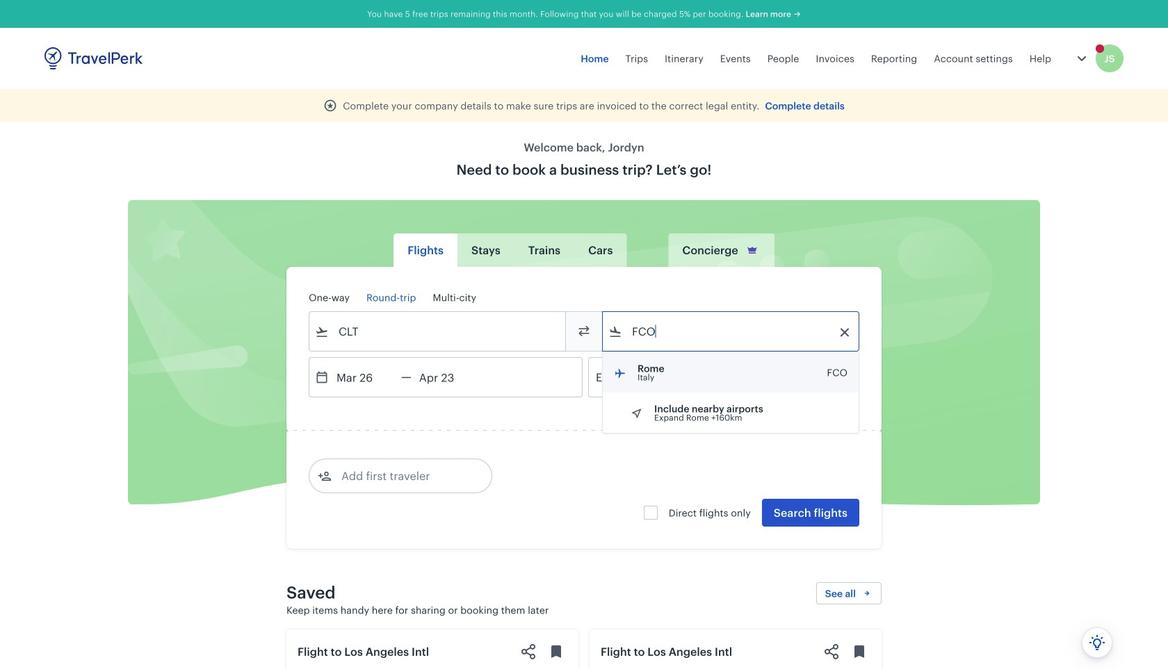Task type: describe. For each thing, give the bounding box(es) containing it.
Depart text field
[[329, 358, 401, 397]]

From search field
[[329, 321, 547, 343]]



Task type: locate. For each thing, give the bounding box(es) containing it.
Add first traveler search field
[[332, 465, 476, 487]]

Return text field
[[411, 358, 484, 397]]

To search field
[[622, 321, 841, 343]]



Task type: vqa. For each thing, say whether or not it's contained in the screenshot.
Depart Field
no



